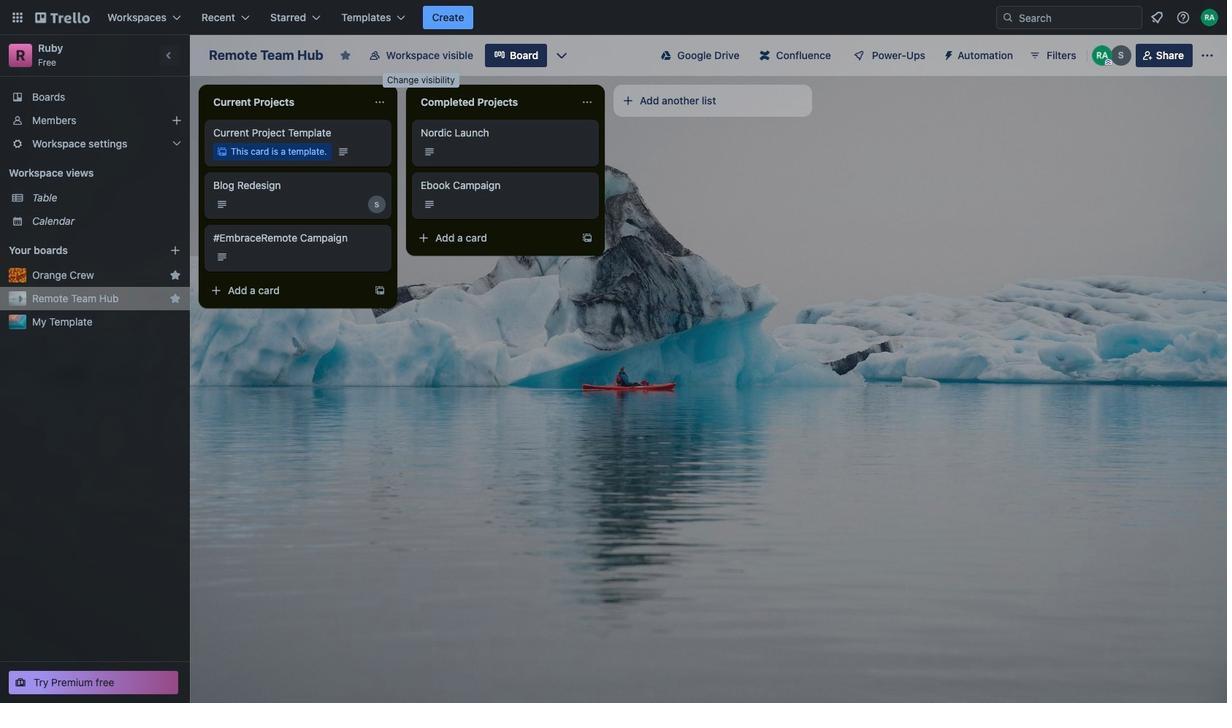 Task type: describe. For each thing, give the bounding box(es) containing it.
show menu image
[[1200, 48, 1215, 63]]

2 starred icon image from the top
[[169, 293, 181, 305]]

1 horizontal spatial sunnyupside33 (sunnyupside33) image
[[1111, 45, 1131, 66]]

workspace navigation collapse icon image
[[159, 45, 180, 66]]

0 horizontal spatial create from template… image
[[374, 285, 386, 297]]

your boards with 3 items element
[[9, 242, 148, 259]]

Board name text field
[[202, 44, 331, 67]]

confluence icon image
[[760, 50, 770, 61]]

1 horizontal spatial ruby anderson (rubyanderson7) image
[[1201, 9, 1218, 26]]

0 horizontal spatial ruby anderson (rubyanderson7) image
[[1092, 45, 1112, 66]]

search image
[[1002, 12, 1014, 23]]



Task type: vqa. For each thing, say whether or not it's contained in the screenshot.
This Member Is An Admin Of This Board. icon on the top of page
yes



Task type: locate. For each thing, give the bounding box(es) containing it.
None text field
[[205, 91, 368, 114]]

create from template… image
[[581, 232, 593, 244], [374, 285, 386, 297]]

1 vertical spatial ruby anderson (rubyanderson7) image
[[1092, 45, 1112, 66]]

None text field
[[412, 91, 576, 114]]

google drive icon image
[[661, 50, 672, 61]]

0 notifications image
[[1148, 9, 1166, 26]]

1 vertical spatial create from template… image
[[374, 285, 386, 297]]

star or unstar board image
[[339, 50, 351, 61]]

1 starred icon image from the top
[[169, 270, 181, 281]]

sm image
[[937, 44, 958, 64]]

this member is an admin of this board. image
[[1105, 59, 1112, 66]]

Search field
[[1014, 7, 1142, 28]]

0 vertical spatial sunnyupside33 (sunnyupside33) image
[[1111, 45, 1131, 66]]

1 horizontal spatial create from template… image
[[581, 232, 593, 244]]

ruby anderson (rubyanderson7) image down search field
[[1092, 45, 1112, 66]]

0 horizontal spatial sunnyupside33 (sunnyupside33) image
[[368, 196, 386, 213]]

back to home image
[[35, 6, 90, 29]]

starred icon image
[[169, 270, 181, 281], [169, 293, 181, 305]]

ruby anderson (rubyanderson7) image right open information menu icon
[[1201, 9, 1218, 26]]

sunnyupside33 (sunnyupside33) image
[[1111, 45, 1131, 66], [368, 196, 386, 213]]

customize views image
[[555, 48, 569, 63]]

open information menu image
[[1176, 10, 1191, 25]]

primary element
[[0, 0, 1227, 35]]

ruby anderson (rubyanderson7) image
[[1201, 9, 1218, 26], [1092, 45, 1112, 66]]

0 vertical spatial starred icon image
[[169, 270, 181, 281]]

tooltip
[[383, 73, 459, 87]]

add board image
[[169, 245, 181, 256]]

1 vertical spatial starred icon image
[[169, 293, 181, 305]]

0 vertical spatial create from template… image
[[581, 232, 593, 244]]

0 vertical spatial ruby anderson (rubyanderson7) image
[[1201, 9, 1218, 26]]

1 vertical spatial sunnyupside33 (sunnyupside33) image
[[368, 196, 386, 213]]



